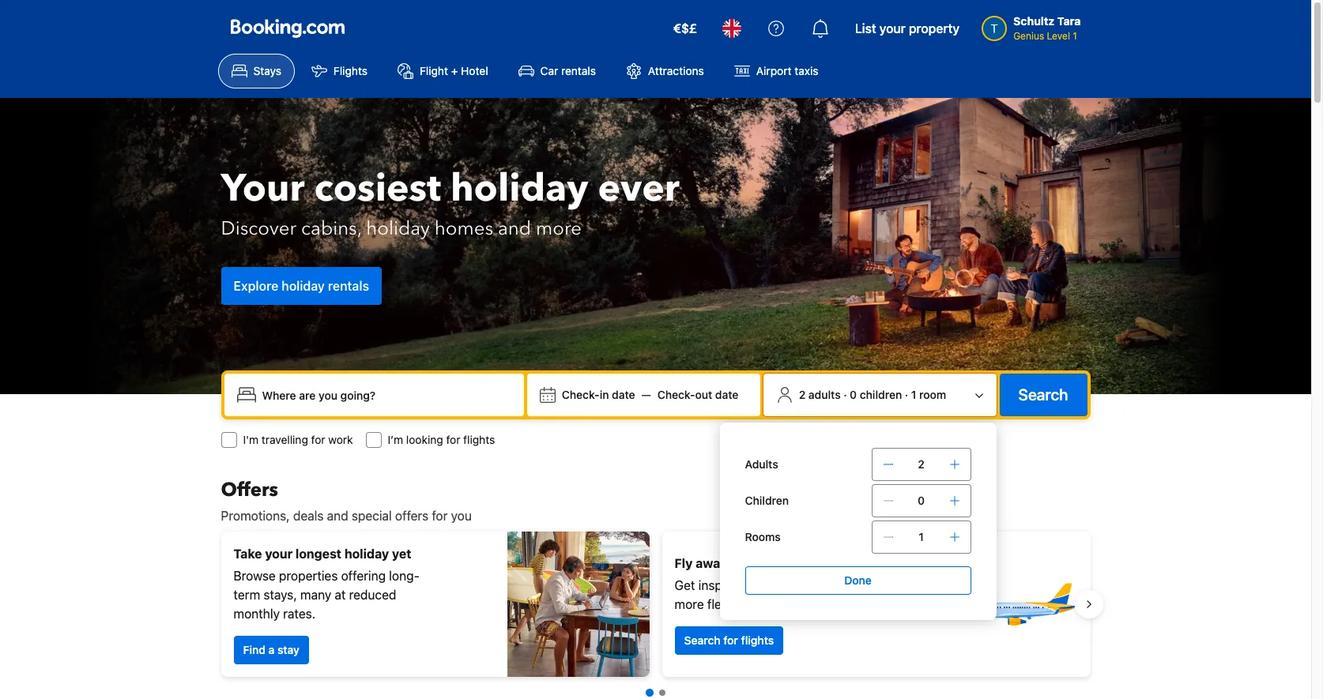 Task type: describe. For each thing, give the bounding box(es) containing it.
take your longest holiday yet image
[[507, 532, 649, 677]]

take your longest holiday yet browse properties offering long- term stays, many at reduced monthly rates.
[[234, 547, 420, 621]]

2 adults · 0 children · 1 room
[[799, 388, 946, 402]]

find
[[243, 643, 265, 657]]

travelling
[[262, 433, 308, 447]]

0 vertical spatial rentals
[[561, 64, 596, 77]]

offers
[[395, 509, 429, 523]]

done
[[844, 574, 872, 587]]

holiday down cosiest
[[366, 215, 430, 241]]

search for search for flights
[[684, 634, 721, 647]]

2 date from the left
[[715, 388, 739, 402]]

fly
[[675, 556, 693, 571]]

room
[[919, 388, 946, 402]]

work
[[328, 433, 353, 447]]

cosiest
[[314, 162, 441, 215]]

homes
[[435, 215, 493, 241]]

longest
[[296, 547, 341, 561]]

out
[[695, 388, 712, 402]]

1 date from the left
[[612, 388, 635, 402]]

many
[[300, 588, 331, 602]]

browse
[[234, 569, 276, 583]]

search for flights link
[[675, 627, 783, 655]]

flight + hotel link
[[384, 54, 502, 89]]

2 · from the left
[[905, 388, 908, 402]]

adults
[[808, 388, 841, 402]]

check-in date — check-out date
[[562, 388, 739, 402]]

for inside offers promotions, deals and special offers for you
[[432, 509, 448, 523]]

rooms
[[745, 530, 781, 544]]

flexibility
[[707, 598, 758, 612]]

car
[[540, 64, 558, 77]]

€$£
[[673, 21, 697, 36]]

2 adults · 0 children · 1 room button
[[770, 380, 990, 410]]

long-
[[389, 569, 420, 583]]

flight + hotel
[[420, 64, 488, 77]]

€$£ button
[[664, 9, 706, 47]]

book
[[829, 579, 858, 593]]

i'm
[[243, 433, 259, 447]]

explore holiday rentals
[[234, 279, 369, 293]]

offers
[[221, 477, 278, 503]]

your inside fly away to your dream holiday get inspired, compare and book flights with more flexibility
[[746, 556, 773, 571]]

holiday inside fly away to your dream holiday get inspired, compare and book flights with more flexibility
[[819, 556, 863, 571]]

for left work
[[311, 433, 325, 447]]

stays link
[[218, 54, 295, 89]]

fly away to your dream holiday image
[[967, 549, 1078, 660]]

get
[[675, 579, 695, 593]]

1 check- from the left
[[562, 388, 600, 402]]

special
[[352, 509, 392, 523]]

dream
[[776, 556, 816, 571]]

taxis
[[795, 64, 818, 77]]

ever
[[598, 162, 680, 215]]

fly away to your dream holiday get inspired, compare and book flights with more flexibility
[[675, 556, 924, 612]]

car rentals link
[[505, 54, 609, 89]]

airport taxis
[[756, 64, 818, 77]]

attractions
[[648, 64, 704, 77]]

2 check- from the left
[[657, 388, 695, 402]]

term
[[234, 588, 260, 602]]

level
[[1047, 30, 1070, 42]]

list your property link
[[846, 9, 969, 47]]

inspired,
[[698, 579, 748, 593]]

for inside region
[[723, 634, 738, 647]]

attractions link
[[612, 54, 718, 89]]

and inside your cosiest holiday ever discover cabins, holiday homes and more
[[498, 215, 531, 241]]

more inside fly away to your dream holiday get inspired, compare and book flights with more flexibility
[[675, 598, 704, 612]]

holiday inside take your longest holiday yet browse properties offering long- term stays, many at reduced monthly rates.
[[344, 547, 389, 561]]

find a stay link
[[234, 636, 309, 665]]

stay
[[277, 643, 299, 657]]

2 vertical spatial flights
[[741, 634, 774, 647]]

compare
[[751, 579, 801, 593]]

i'm looking for flights
[[388, 433, 495, 447]]

check-out date button
[[651, 381, 745, 409]]

you
[[451, 509, 472, 523]]



Task type: locate. For each thing, give the bounding box(es) containing it.
your right the take on the left of the page
[[265, 547, 293, 561]]

search
[[1018, 386, 1068, 404], [684, 634, 721, 647]]

1 horizontal spatial flights
[[741, 634, 774, 647]]

more inside your cosiest holiday ever discover cabins, holiday homes and more
[[536, 215, 582, 241]]

0 horizontal spatial and
[[327, 509, 348, 523]]

your for property
[[879, 21, 906, 36]]

for right looking
[[446, 433, 460, 447]]

0 horizontal spatial date
[[612, 388, 635, 402]]

· right adults
[[844, 388, 847, 402]]

· right 'children'
[[905, 388, 908, 402]]

your cosiest holiday ever discover cabins, holiday homes and more
[[221, 162, 680, 241]]

1 vertical spatial and
[[327, 509, 348, 523]]

1 horizontal spatial your
[[746, 556, 773, 571]]

i'm travelling for work
[[243, 433, 353, 447]]

looking
[[406, 433, 443, 447]]

flights down "flexibility" in the bottom right of the page
[[741, 634, 774, 647]]

search for search
[[1018, 386, 1068, 404]]

0 horizontal spatial 0
[[850, 388, 857, 402]]

flight
[[420, 64, 448, 77]]

flights
[[333, 64, 367, 77]]

2 horizontal spatial 1
[[1073, 30, 1077, 42]]

rentals down cabins, at the left top
[[328, 279, 369, 293]]

0 vertical spatial 2
[[799, 388, 806, 402]]

0 horizontal spatial rentals
[[328, 279, 369, 293]]

your
[[879, 21, 906, 36], [265, 547, 293, 561], [746, 556, 773, 571]]

check- right "—"
[[657, 388, 695, 402]]

search for flights
[[684, 634, 774, 647]]

for down "flexibility" in the bottom right of the page
[[723, 634, 738, 647]]

0 horizontal spatial search
[[684, 634, 721, 647]]

schultz
[[1013, 14, 1055, 28]]

children
[[860, 388, 902, 402]]

0 vertical spatial more
[[536, 215, 582, 241]]

property
[[909, 21, 960, 36]]

0 horizontal spatial check-
[[562, 388, 600, 402]]

2
[[799, 388, 806, 402], [918, 458, 925, 471]]

1 vertical spatial 2
[[918, 458, 925, 471]]

1 · from the left
[[844, 388, 847, 402]]

1 up with
[[919, 530, 924, 544]]

search inside search for flights link
[[684, 634, 721, 647]]

holiday up homes
[[451, 162, 588, 215]]

car rentals
[[540, 64, 596, 77]]

in
[[600, 388, 609, 402]]

a
[[268, 643, 275, 657]]

1 vertical spatial flights
[[861, 579, 897, 593]]

and inside offers promotions, deals and special offers for you
[[327, 509, 348, 523]]

Where are you going? field
[[256, 381, 518, 409]]

airport
[[756, 64, 792, 77]]

holiday up book
[[819, 556, 863, 571]]

—
[[642, 388, 651, 402]]

flights link
[[298, 54, 381, 89]]

2 horizontal spatial and
[[805, 579, 826, 593]]

1 horizontal spatial 0
[[918, 494, 925, 507]]

0 vertical spatial search
[[1018, 386, 1068, 404]]

cabins,
[[301, 215, 361, 241]]

0 horizontal spatial your
[[265, 547, 293, 561]]

offering
[[341, 569, 386, 583]]

0 horizontal spatial ·
[[844, 388, 847, 402]]

1 horizontal spatial 2
[[918, 458, 925, 471]]

1 inside button
[[911, 388, 916, 402]]

rentals
[[561, 64, 596, 77], [328, 279, 369, 293]]

your inside take your longest holiday yet browse properties offering long- term stays, many at reduced monthly rates.
[[265, 547, 293, 561]]

2 for 2
[[918, 458, 925, 471]]

holiday up offering
[[344, 547, 389, 561]]

offers promotions, deals and special offers for you
[[221, 477, 472, 523]]

and inside fly away to your dream holiday get inspired, compare and book flights with more flexibility
[[805, 579, 826, 593]]

for
[[311, 433, 325, 447], [446, 433, 460, 447], [432, 509, 448, 523], [723, 634, 738, 647]]

date right out
[[715, 388, 739, 402]]

discover
[[221, 215, 296, 241]]

0 horizontal spatial 1
[[911, 388, 916, 402]]

2 for 2 adults · 0 children · 1 room
[[799, 388, 806, 402]]

take
[[234, 547, 262, 561]]

stays,
[[264, 588, 297, 602]]

yet
[[392, 547, 411, 561]]

1 vertical spatial more
[[675, 598, 704, 612]]

flights
[[463, 433, 495, 447], [861, 579, 897, 593], [741, 634, 774, 647]]

0 vertical spatial 0
[[850, 388, 857, 402]]

check- left "—"
[[562, 388, 600, 402]]

and left book
[[805, 579, 826, 593]]

2 horizontal spatial your
[[879, 21, 906, 36]]

1 vertical spatial 1
[[911, 388, 916, 402]]

1 inside schultz tara genius level 1
[[1073, 30, 1077, 42]]

+
[[451, 64, 458, 77]]

1 horizontal spatial rentals
[[561, 64, 596, 77]]

booking.com image
[[230, 19, 344, 38]]

explore holiday rentals link
[[221, 267, 382, 305]]

deals
[[293, 509, 324, 523]]

flights inside fly away to your dream holiday get inspired, compare and book flights with more flexibility
[[861, 579, 897, 593]]

2 horizontal spatial flights
[[861, 579, 897, 593]]

holiday right explore
[[282, 279, 325, 293]]

0
[[850, 388, 857, 402], [918, 494, 925, 507]]

properties
[[279, 569, 338, 583]]

your for longest
[[265, 547, 293, 561]]

0 vertical spatial and
[[498, 215, 531, 241]]

children
[[745, 494, 789, 507]]

your right list
[[879, 21, 906, 36]]

1 horizontal spatial search
[[1018, 386, 1068, 404]]

adults
[[745, 458, 778, 471]]

list your property
[[855, 21, 960, 36]]

airport taxis link
[[721, 54, 832, 89]]

at
[[335, 588, 346, 602]]

1 down tara
[[1073, 30, 1077, 42]]

reduced
[[349, 588, 396, 602]]

your inside list your property link
[[879, 21, 906, 36]]

flights left with
[[861, 579, 897, 593]]

·
[[844, 388, 847, 402], [905, 388, 908, 402]]

1 vertical spatial rentals
[[328, 279, 369, 293]]

1 vertical spatial search
[[684, 634, 721, 647]]

2 left adults
[[799, 388, 806, 402]]

your account menu schultz tara genius level 1 element
[[982, 7, 1087, 43]]

2 vertical spatial and
[[805, 579, 826, 593]]

to
[[730, 556, 743, 571]]

and
[[498, 215, 531, 241], [327, 509, 348, 523], [805, 579, 826, 593]]

1 horizontal spatial and
[[498, 215, 531, 241]]

1 vertical spatial 0
[[918, 494, 925, 507]]

check-in date button
[[556, 381, 642, 409]]

date
[[612, 388, 635, 402], [715, 388, 739, 402]]

list
[[855, 21, 876, 36]]

holiday
[[451, 162, 588, 215], [366, 215, 430, 241], [282, 279, 325, 293], [344, 547, 389, 561], [819, 556, 863, 571]]

1 horizontal spatial check-
[[657, 388, 695, 402]]

1 left room
[[911, 388, 916, 402]]

region containing take your longest holiday yet
[[208, 526, 1103, 684]]

schultz tara genius level 1
[[1013, 14, 1081, 42]]

monthly
[[234, 607, 280, 621]]

done button
[[745, 567, 971, 595]]

search button
[[999, 374, 1087, 417]]

promotions,
[[221, 509, 290, 523]]

tara
[[1057, 14, 1081, 28]]

2 vertical spatial 1
[[919, 530, 924, 544]]

date right in
[[612, 388, 635, 402]]

2 down room
[[918, 458, 925, 471]]

1 horizontal spatial more
[[675, 598, 704, 612]]

rates.
[[283, 607, 316, 621]]

flights right looking
[[463, 433, 495, 447]]

i'm
[[388, 433, 403, 447]]

0 vertical spatial flights
[[463, 433, 495, 447]]

0 vertical spatial 1
[[1073, 30, 1077, 42]]

and right homes
[[498, 215, 531, 241]]

with
[[900, 579, 924, 593]]

2 inside "2 adults · 0 children · 1 room" button
[[799, 388, 806, 402]]

1 horizontal spatial date
[[715, 388, 739, 402]]

search inside search button
[[1018, 386, 1068, 404]]

progress bar
[[645, 689, 665, 697]]

0 horizontal spatial flights
[[463, 433, 495, 447]]

0 horizontal spatial 2
[[799, 388, 806, 402]]

your
[[221, 162, 305, 215]]

your right to
[[746, 556, 773, 571]]

1 horizontal spatial 1
[[919, 530, 924, 544]]

find a stay
[[243, 643, 299, 657]]

region
[[208, 526, 1103, 684]]

explore
[[234, 279, 278, 293]]

1 horizontal spatial ·
[[905, 388, 908, 402]]

0 horizontal spatial more
[[536, 215, 582, 241]]

0 inside button
[[850, 388, 857, 402]]

genius
[[1013, 30, 1044, 42]]

hotel
[[461, 64, 488, 77]]

rentals right "car"
[[561, 64, 596, 77]]

away
[[696, 556, 727, 571]]

for left you
[[432, 509, 448, 523]]

stays
[[253, 64, 281, 77]]

and right deals
[[327, 509, 348, 523]]



Task type: vqa. For each thing, say whether or not it's contained in the screenshot.
'$948' on the right bottom of page
no



